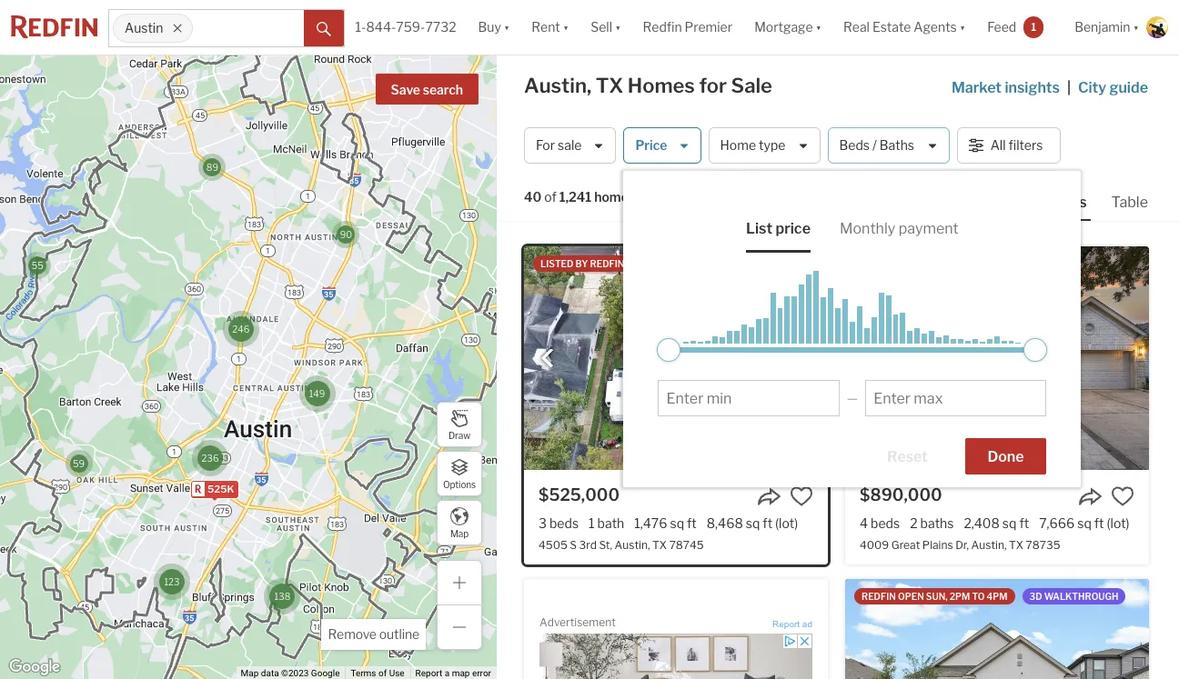 Task type: locate. For each thing, give the bounding box(es) containing it.
beds right '3'
[[550, 516, 579, 531]]

1 horizontal spatial tx
[[652, 539, 667, 553]]

▾ right agents on the right top of the page
[[960, 19, 966, 35]]

0 horizontal spatial report
[[415, 669, 442, 679]]

4 beds
[[860, 516, 900, 531]]

tx for $890,000
[[1009, 539, 1024, 553]]

|
[[1067, 79, 1071, 96]]

photo of 4009 great plains dr, austin, tx 78735 image
[[845, 247, 1149, 470]]

1 sq from the left
[[670, 516, 684, 531]]

done button
[[965, 439, 1047, 475]]

4 ▾ from the left
[[816, 19, 822, 35]]

0 horizontal spatial (lot)
[[775, 516, 798, 531]]

1 beds from the left
[[550, 516, 579, 531]]

market insights link
[[952, 59, 1060, 99]]

1 horizontal spatial map
[[450, 528, 469, 539]]

1 horizontal spatial beds
[[871, 516, 900, 531]]

▾ for benjamin ▾
[[1133, 19, 1139, 35]]

1 left bath
[[589, 516, 595, 531]]

0 vertical spatial of
[[544, 190, 557, 205]]

report left ad
[[773, 619, 800, 629]]

walkthrough
[[1044, 591, 1119, 602]]

8,468
[[707, 516, 743, 531]]

1 for 1
[[1031, 20, 1036, 33]]

(lot) for $525,000
[[775, 516, 798, 531]]

(lot) for $890,000
[[1107, 516, 1130, 531]]

0 horizontal spatial austin,
[[524, 74, 592, 97]]

sell ▾ button
[[591, 0, 621, 55]]

1 right 'feed'
[[1031, 20, 1036, 33]]

ad region
[[540, 634, 813, 680]]

redfin right by at top left
[[590, 258, 625, 269]]

1 ▾ from the left
[[504, 19, 510, 35]]

real estate agents ▾ link
[[843, 0, 966, 55]]

report ad button
[[773, 619, 813, 633]]

google image
[[5, 656, 65, 680]]

1 horizontal spatial redfin
[[862, 591, 896, 602]]

3d walkthrough
[[1030, 591, 1119, 602]]

—
[[847, 391, 858, 406]]

map left the data
[[241, 669, 259, 679]]

feed
[[987, 19, 1017, 35]]

3 ft from the left
[[1019, 516, 1029, 531]]

ft right 7,666
[[1094, 516, 1104, 531]]

remove austin image
[[172, 23, 183, 34]]

estate
[[872, 19, 911, 35]]

of for terms
[[379, 669, 387, 679]]

homes
[[628, 74, 695, 97]]

0 vertical spatial map
[[450, 528, 469, 539]]

tx left 78735
[[1009, 539, 1024, 553]]

beds for $525,000
[[550, 516, 579, 531]]

ft
[[687, 516, 697, 531], [763, 516, 773, 531], [1019, 516, 1029, 531], [1094, 516, 1104, 531]]

sq right the 2,408
[[1003, 516, 1017, 531]]

monthly payment element
[[840, 206, 959, 253]]

search
[[423, 82, 463, 97]]

0 horizontal spatial 1
[[589, 516, 595, 531]]

real estate agents ▾
[[843, 19, 966, 35]]

map data ©2023 google
[[241, 669, 340, 679]]

0 horizontal spatial redfin
[[590, 258, 625, 269]]

sq
[[670, 516, 684, 531], [746, 516, 760, 531], [1003, 516, 1017, 531], [1078, 516, 1092, 531]]

78735
[[1026, 539, 1061, 553]]

tx left homes
[[596, 74, 623, 97]]

2 horizontal spatial tx
[[1009, 539, 1024, 553]]

dialog
[[624, 171, 1081, 488]]

0 horizontal spatial beds
[[550, 516, 579, 531]]

s
[[570, 539, 577, 553]]

sq right 8,468
[[746, 516, 760, 531]]

1 horizontal spatial 1
[[1031, 20, 1036, 33]]

$890,000
[[860, 486, 942, 505]]

home
[[720, 138, 756, 153]]

price
[[776, 220, 811, 237]]

2 (lot) from the left
[[1107, 516, 1130, 531]]

redfin
[[590, 258, 625, 269], [862, 591, 896, 602]]

austin, down the 2,408
[[971, 539, 1007, 553]]

report inside report ad button
[[773, 619, 800, 629]]

1 vertical spatial map
[[241, 669, 259, 679]]

filters
[[1009, 138, 1043, 153]]

redfin premier
[[643, 19, 733, 35]]

report for report a map error
[[415, 669, 442, 679]]

favorite button image
[[790, 485, 813, 509]]

4 sq from the left
[[1078, 516, 1092, 531]]

2 horizontal spatial austin,
[[971, 539, 1007, 553]]

save search button
[[375, 74, 479, 105]]

1 vertical spatial 1
[[589, 516, 595, 531]]

6 ▾ from the left
[[1133, 19, 1139, 35]]

baths
[[880, 138, 914, 153]]

report ad
[[773, 619, 813, 629]]

report for report ad
[[773, 619, 800, 629]]

for sale
[[536, 138, 582, 153]]

ft for 8,468 sq ft (lot)
[[763, 516, 773, 531]]

map down options
[[450, 528, 469, 539]]

monthly payment
[[840, 220, 959, 237]]

(lot)
[[775, 516, 798, 531], [1107, 516, 1130, 531]]

tx down 1,476 sq ft
[[652, 539, 667, 553]]

ft right 8,468
[[763, 516, 773, 531]]

(lot) down favorite button option
[[775, 516, 798, 531]]

insights
[[1005, 79, 1060, 96]]

0 vertical spatial 1
[[1031, 20, 1036, 33]]

map inside button
[[450, 528, 469, 539]]

2 ▾ from the left
[[563, 19, 569, 35]]

3 sq from the left
[[1003, 516, 1017, 531]]

mortgage ▾ button
[[754, 0, 822, 55]]

table button
[[1108, 193, 1152, 219]]

buy ▾ button
[[478, 0, 510, 55]]

photo of 6516 carriage pines dr, del valle, tx 78617 image
[[845, 580, 1149, 680]]

1 ft from the left
[[687, 516, 697, 531]]

2,408
[[964, 516, 1000, 531]]

(lot) down favorite button icon
[[1107, 516, 1130, 531]]

0 horizontal spatial of
[[379, 669, 387, 679]]

/
[[873, 138, 877, 153]]

save search
[[391, 82, 463, 97]]

None search field
[[193, 10, 304, 46]]

ft up 78735
[[1019, 516, 1029, 531]]

sq right 7,666
[[1078, 516, 1092, 531]]

of right 40
[[544, 190, 557, 205]]

525k
[[207, 483, 234, 496]]

sun,
[[926, 591, 948, 602]]

for sale button
[[524, 127, 616, 164]]

austin, right the st,
[[615, 539, 650, 553]]

report left the a
[[415, 669, 442, 679]]

of left use
[[379, 669, 387, 679]]

1 horizontal spatial austin,
[[615, 539, 650, 553]]

4 ft from the left
[[1094, 516, 1104, 531]]

0 horizontal spatial map
[[241, 669, 259, 679]]

redfin left open
[[862, 591, 896, 602]]

buy ▾ button
[[467, 0, 521, 55]]

austin, down rent ▾ button
[[524, 74, 592, 97]]

rent
[[532, 19, 560, 35]]

1 horizontal spatial of
[[544, 190, 557, 205]]

844-
[[366, 19, 396, 35]]

tx for $525,000
[[652, 539, 667, 553]]

8,468 sq ft (lot)
[[707, 516, 798, 531]]

2 sq from the left
[[746, 516, 760, 531]]

3 ▾ from the left
[[615, 19, 621, 35]]

next button image
[[795, 350, 813, 368]]

1-
[[355, 19, 366, 35]]

options button
[[437, 451, 482, 497]]

▾ right the sell
[[615, 19, 621, 35]]

of for 40
[[544, 190, 557, 205]]

1 horizontal spatial report
[[773, 619, 800, 629]]

list price element
[[746, 206, 811, 253]]

photo of 4505 s 3rd st, austin, tx 78745 image
[[524, 247, 828, 470]]

map region
[[0, 0, 502, 680]]

dialog containing list price
[[624, 171, 1081, 488]]

list
[[746, 220, 773, 237]]

beds
[[550, 516, 579, 531], [871, 516, 900, 531]]

1-844-759-7732
[[355, 19, 456, 35]]

1 (lot) from the left
[[775, 516, 798, 531]]

to
[[972, 591, 985, 602]]

1 horizontal spatial (lot)
[[1107, 516, 1130, 531]]

2pm
[[950, 591, 970, 602]]

map
[[450, 528, 469, 539], [241, 669, 259, 679]]

0 vertical spatial report
[[773, 619, 800, 629]]

78745
[[669, 539, 704, 553]]

▾ right the rent
[[563, 19, 569, 35]]

7732
[[425, 19, 456, 35]]

beds right 4
[[871, 516, 900, 531]]

1 vertical spatial of
[[379, 669, 387, 679]]

benjamin
[[1075, 19, 1131, 35]]

rent ▾
[[532, 19, 569, 35]]

Enter max text field
[[874, 390, 1039, 408]]

tx
[[596, 74, 623, 97], [652, 539, 667, 553], [1009, 539, 1024, 553]]

0 horizontal spatial tx
[[596, 74, 623, 97]]

sq for 1,476
[[670, 516, 684, 531]]

2 ft from the left
[[763, 516, 773, 531]]

▾ right mortgage
[[816, 19, 822, 35]]

dr,
[[956, 539, 969, 553]]

▾ right buy in the left top of the page
[[504, 19, 510, 35]]

austin,
[[524, 74, 592, 97], [615, 539, 650, 553], [971, 539, 1007, 553]]

map button
[[437, 500, 482, 546]]

remove outline button
[[322, 620, 426, 651]]

1-844-759-7732 link
[[355, 19, 456, 35]]

0 vertical spatial redfin
[[590, 258, 625, 269]]

▾ left user photo
[[1133, 19, 1139, 35]]

ft up the 78745
[[687, 516, 697, 531]]

sq up the 78745
[[670, 516, 684, 531]]

rent ▾ button
[[532, 0, 569, 55]]

2 beds from the left
[[871, 516, 900, 531]]

sq for 2,408
[[1003, 516, 1017, 531]]

1 vertical spatial report
[[415, 669, 442, 679]]

draw
[[449, 430, 470, 441]]



Task type: vqa. For each thing, say whether or not it's contained in the screenshot.
most
no



Task type: describe. For each thing, give the bounding box(es) containing it.
error
[[472, 669, 491, 679]]

sq for 8,468
[[746, 516, 760, 531]]

redfin
[[643, 19, 682, 35]]

save
[[391, 82, 420, 97]]

3d
[[1030, 591, 1042, 602]]

favorite button checkbox
[[1111, 485, 1135, 509]]

mortgage ▾
[[754, 19, 822, 35]]

photos button
[[1034, 193, 1108, 221]]

all filters
[[991, 138, 1043, 153]]

user photo image
[[1146, 16, 1168, 38]]

4009 great plains dr, austin, tx 78735
[[860, 539, 1061, 553]]

market insights | city guide
[[952, 79, 1148, 96]]

austin, tx homes for sale
[[524, 74, 772, 97]]

payment
[[899, 220, 959, 237]]

terms of use
[[351, 669, 405, 679]]

Enter min text field
[[666, 390, 831, 408]]

mortgage
[[754, 19, 813, 35]]

▾ for sell ▾
[[615, 19, 621, 35]]

sq for 7,666
[[1078, 516, 1092, 531]]

austin, for $525,000
[[615, 539, 650, 553]]

outline
[[379, 627, 419, 642]]

4505
[[539, 539, 568, 553]]

ad
[[802, 619, 813, 629]]

city
[[1078, 79, 1107, 96]]

3
[[539, 516, 547, 531]]

advertisement
[[540, 616, 616, 629]]

report a map error link
[[415, 669, 491, 679]]

map for map
[[450, 528, 469, 539]]

a
[[445, 669, 450, 679]]

ft for 7,666 sq ft (lot)
[[1094, 516, 1104, 531]]

favorite button image
[[1111, 485, 1135, 509]]

done
[[988, 449, 1024, 466]]

5 ▾ from the left
[[960, 19, 966, 35]]

1,476 sq ft
[[634, 516, 697, 531]]

beds for $890,000
[[871, 516, 900, 531]]

buy
[[478, 19, 501, 35]]

options
[[443, 479, 476, 490]]

2 baths
[[910, 516, 954, 531]]

2,408 sq ft
[[964, 516, 1029, 531]]

previous button image
[[539, 350, 557, 368]]

sale
[[731, 74, 772, 97]]

real estate agents ▾ button
[[833, 0, 977, 55]]

use
[[389, 669, 405, 679]]

maximum price slider
[[1024, 338, 1048, 362]]

great
[[891, 539, 920, 553]]

price button
[[624, 127, 701, 164]]

photos
[[1037, 194, 1087, 211]]

40 of 1,241 homes
[[524, 190, 635, 205]]

7,666
[[1039, 516, 1075, 531]]

ft for 1,476 sq ft
[[687, 516, 697, 531]]

home type button
[[708, 127, 820, 164]]

beds / baths button
[[828, 127, 950, 164]]

rent ▾ button
[[521, 0, 580, 55]]

agents
[[914, 19, 957, 35]]

beds / baths
[[839, 138, 914, 153]]

beds
[[839, 138, 870, 153]]

sell ▾
[[591, 19, 621, 35]]

city guide link
[[1078, 77, 1152, 99]]

mortgage ▾ button
[[743, 0, 833, 55]]

1 for 1 bath
[[589, 516, 595, 531]]

all
[[991, 138, 1006, 153]]

open
[[898, 591, 924, 602]]

bath
[[597, 516, 624, 531]]

draw button
[[437, 402, 482, 448]]

1,476
[[634, 516, 667, 531]]

reset
[[887, 449, 928, 466]]

for
[[536, 138, 555, 153]]

3 beds
[[539, 516, 579, 531]]

ft for 2,408 sq ft
[[1019, 516, 1029, 531]]

listed
[[540, 258, 574, 269]]

sell ▾ button
[[580, 0, 632, 55]]

minimum price slider
[[657, 338, 681, 362]]

by
[[576, 258, 588, 269]]

terms of use link
[[351, 669, 405, 679]]

4505 s 3rd st, austin, tx 78745
[[539, 539, 704, 553]]

©2023
[[281, 669, 309, 679]]

type
[[759, 138, 786, 153]]

market
[[952, 79, 1002, 96]]

sell
[[591, 19, 612, 35]]

for
[[699, 74, 727, 97]]

st,
[[599, 539, 612, 553]]

4
[[860, 516, 868, 531]]

40
[[524, 190, 542, 205]]

baths
[[920, 516, 954, 531]]

▾ for mortgage ▾
[[816, 19, 822, 35]]

▾ for rent ▾
[[563, 19, 569, 35]]

1,241
[[559, 190, 592, 205]]

google
[[311, 669, 340, 679]]

map for map data ©2023 google
[[241, 669, 259, 679]]

4pm
[[987, 591, 1008, 602]]

$525,000
[[539, 486, 620, 505]]

submit search image
[[316, 22, 331, 36]]

data
[[261, 669, 279, 679]]

remove
[[328, 627, 377, 642]]

map
[[452, 669, 470, 679]]

table
[[1111, 194, 1148, 211]]

report a map error
[[415, 669, 491, 679]]

▾ for buy ▾
[[504, 19, 510, 35]]

premier
[[685, 19, 733, 35]]

austin, for $890,000
[[971, 539, 1007, 553]]

all filters button
[[957, 127, 1061, 164]]

sale
[[558, 138, 582, 153]]

1 vertical spatial redfin
[[862, 591, 896, 602]]

favorite button checkbox
[[790, 485, 813, 509]]



